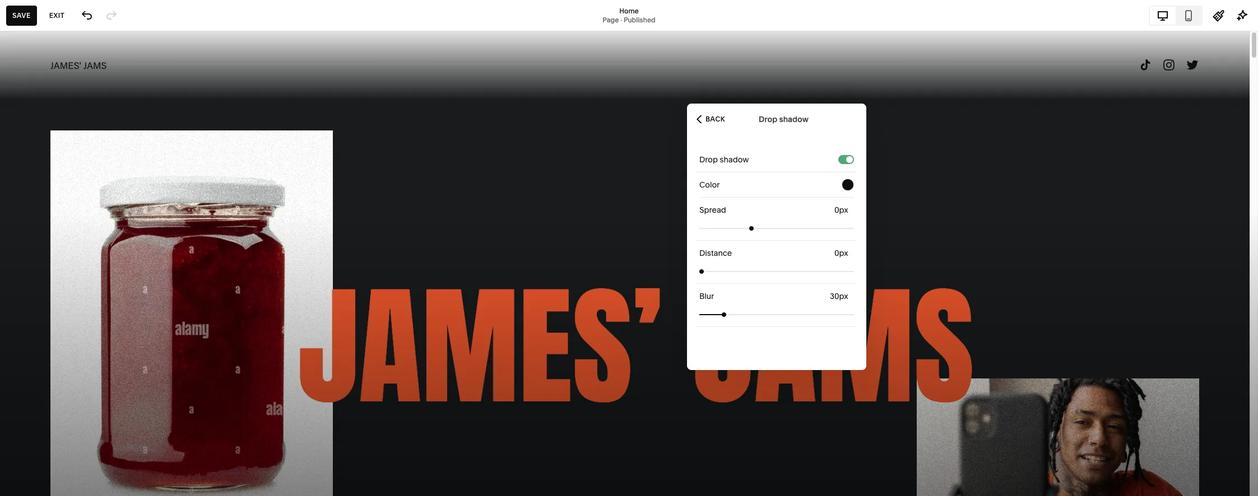 Task type: locate. For each thing, give the bounding box(es) containing it.
drop shadow
[[759, 114, 809, 124], [699, 155, 749, 165]]

tab list
[[1150, 6, 1202, 24]]

0 horizontal spatial drop shadow
[[699, 155, 749, 165]]

drop up color
[[699, 155, 718, 165]]

1 horizontal spatial drop shadow
[[759, 114, 809, 124]]

asset library
[[18, 427, 75, 439]]

website
[[18, 69, 53, 81]]

exit button
[[43, 5, 71, 26]]

0 vertical spatial drop
[[759, 114, 778, 124]]

spread
[[699, 205, 726, 215]]

0 vertical spatial drop shadow
[[759, 114, 809, 124]]

Drop shadow checkbox
[[846, 156, 853, 163]]

settings
[[18, 448, 54, 459]]

asset library link
[[18, 427, 124, 440]]

0 horizontal spatial shadow
[[720, 155, 749, 165]]

contacts
[[18, 130, 57, 141]]

·
[[621, 15, 622, 24]]

page
[[603, 15, 619, 24]]

1 vertical spatial drop shadow
[[699, 155, 749, 165]]

back
[[706, 115, 725, 123]]

color button
[[699, 173, 854, 197]]

1 vertical spatial drop
[[699, 155, 718, 165]]

drop right the back
[[759, 114, 778, 124]]

analytics
[[18, 150, 58, 161]]

website link
[[18, 69, 124, 82]]

selling
[[18, 90, 47, 101]]

1 horizontal spatial drop
[[759, 114, 778, 124]]

Distance range field
[[699, 259, 854, 284]]

save
[[12, 11, 31, 19]]

home page · published
[[603, 6, 656, 24]]

exit
[[49, 11, 65, 19]]

scheduling link
[[18, 170, 124, 183]]

1 horizontal spatial shadow
[[779, 114, 809, 124]]

distance
[[699, 248, 732, 258]]

home
[[619, 6, 639, 15]]

settings link
[[18, 447, 124, 460]]

drop
[[759, 114, 778, 124], [699, 155, 718, 165]]

shadow
[[779, 114, 809, 124], [720, 155, 749, 165]]

back button
[[693, 107, 729, 131]]



Task type: describe. For each thing, give the bounding box(es) containing it.
color
[[699, 180, 720, 190]]

asset
[[18, 427, 43, 439]]

blur
[[699, 291, 714, 302]]

selling link
[[18, 89, 124, 103]]

Blur text field
[[830, 290, 851, 303]]

save button
[[6, 5, 37, 26]]

analytics link
[[18, 150, 124, 163]]

published
[[624, 15, 656, 24]]

0 vertical spatial shadow
[[779, 114, 809, 124]]

Spread range field
[[699, 216, 854, 241]]

Blur range field
[[699, 302, 854, 327]]

Spread text field
[[835, 204, 851, 216]]

contacts link
[[18, 129, 124, 143]]

library
[[45, 427, 75, 439]]

0 horizontal spatial drop
[[699, 155, 718, 165]]

1 vertical spatial shadow
[[720, 155, 749, 165]]

Distance text field
[[835, 247, 851, 260]]

scheduling
[[18, 170, 67, 182]]



Task type: vqa. For each thing, say whether or not it's contained in the screenshot.
Cancel 'button'
no



